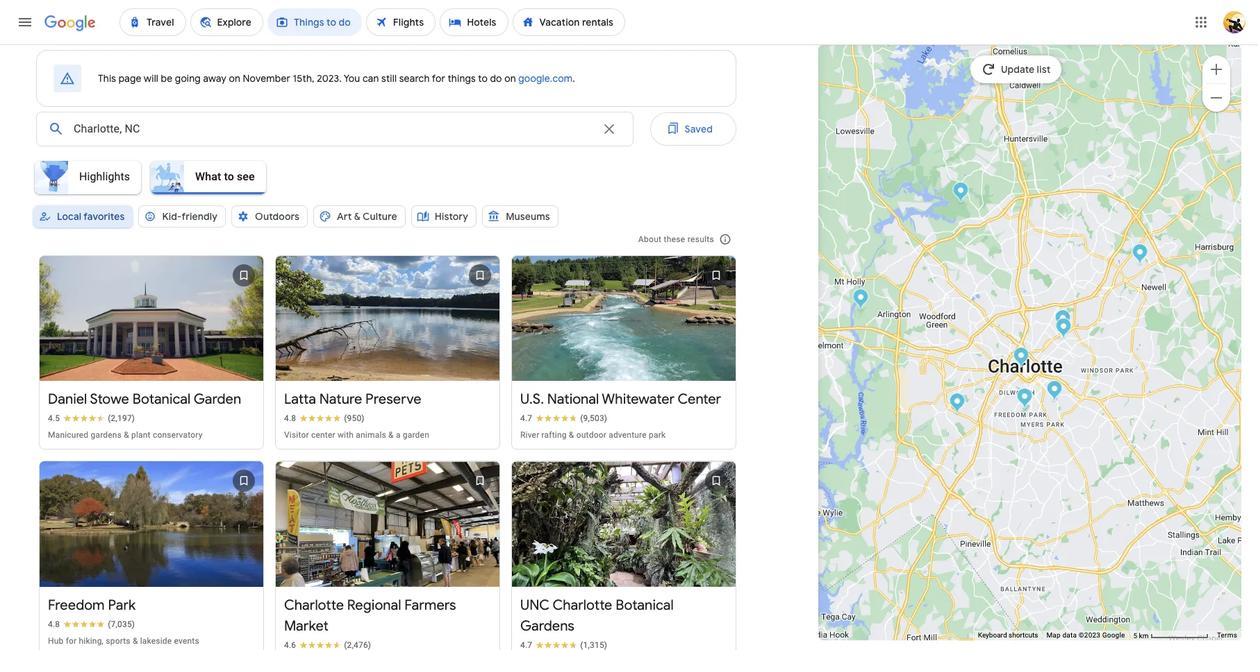 Task type: vqa. For each thing, say whether or not it's contained in the screenshot.
the botanical
yes



Task type: locate. For each thing, give the bounding box(es) containing it.
0 vertical spatial 4.7
[[520, 414, 532, 424]]

freedom park image
[[1016, 388, 1032, 411]]

manicured gardens & plant conservatory
[[48, 431, 203, 441]]

4.8 out of 5 stars from 7,035 reviews image
[[48, 620, 135, 631]]

on right away
[[229, 72, 240, 85]]

1 vertical spatial to
[[224, 170, 234, 183]]

4.7
[[520, 414, 532, 424], [520, 641, 532, 651]]

4.7 out of 5 stars from 1,315 reviews image
[[520, 640, 607, 651]]

unc
[[520, 597, 550, 615]]

latta nature preserve
[[284, 391, 421, 409]]

rafting
[[542, 431, 567, 441]]

4.7 down gardens
[[520, 641, 532, 651]]

charlotte regional farmers market
[[284, 597, 456, 636]]

about these results image
[[709, 223, 742, 256]]

save charlotte regional farmers market to collection image
[[463, 465, 497, 498]]

& right the sports
[[133, 637, 138, 647]]

save freedom park charlotte, north carolina to collection image
[[227, 465, 260, 498]]

things
[[448, 72, 476, 85]]

1 horizontal spatial botanical
[[616, 597, 674, 615]]

keyboard shortcuts
[[978, 632, 1038, 640]]

1 horizontal spatial to
[[478, 72, 488, 85]]

4.8 up hub
[[48, 620, 60, 630]]

(2,476)
[[344, 641, 371, 651]]

1 on from the left
[[229, 72, 240, 85]]

kid-
[[162, 210, 182, 223]]

be
[[161, 72, 173, 85]]

0 vertical spatial for
[[432, 72, 445, 85]]

filters list
[[25, 157, 736, 213], [31, 200, 736, 247]]

a
[[396, 431, 401, 441]]

charlotte inside charlotte regional farmers market
[[284, 597, 344, 615]]

going
[[175, 72, 201, 85]]

1 horizontal spatial for
[[432, 72, 445, 85]]

1 horizontal spatial on
[[504, 72, 516, 85]]

1 vertical spatial botanical
[[616, 597, 674, 615]]

what to see list item
[[147, 157, 271, 199]]

freedom park
[[48, 597, 136, 615]]

save unc charlotte botanical gardens to collection image
[[700, 465, 733, 498]]

search
[[399, 72, 430, 85]]

0 vertical spatial to
[[478, 72, 488, 85]]

1 horizontal spatial 4.8
[[284, 414, 296, 424]]

for left things
[[432, 72, 445, 85]]

botanical for charlotte
[[616, 597, 674, 615]]

for
[[432, 72, 445, 85], [66, 637, 77, 647]]

5
[[1133, 633, 1137, 640]]

filters list containing local favorites
[[31, 200, 736, 247]]

november
[[243, 72, 290, 85]]

4.7 for u.s. national whitewater center
[[520, 414, 532, 424]]

1 4.7 from the top
[[520, 414, 532, 424]]

national
[[547, 391, 599, 409]]

5 km button
[[1129, 631, 1213, 642]]

map data ©2023 google
[[1047, 632, 1125, 640]]

0 horizontal spatial to
[[224, 170, 234, 183]]

update list
[[1001, 63, 1050, 76]]

0 horizontal spatial 4.8
[[48, 620, 60, 630]]

on right do
[[504, 72, 516, 85]]

& right art
[[354, 210, 360, 223]]

4.7 inside 4.7 out of 5 stars from 1,315 reviews image
[[520, 641, 532, 651]]

outdoors
[[255, 210, 299, 223]]

1 charlotte from the left
[[284, 597, 344, 615]]

unc charlotte botanical gardens
[[520, 597, 674, 636]]

zoom in map image
[[1208, 61, 1225, 77]]

history button
[[411, 200, 477, 233]]

away
[[203, 72, 226, 85]]

daniel stowe botanical garden
[[48, 391, 241, 409]]

0 horizontal spatial charlotte
[[284, 597, 344, 615]]

filters form
[[25, 107, 736, 247]]

update list button
[[970, 56, 1062, 83]]

list
[[33, 244, 742, 651]]

hiking,
[[79, 637, 104, 647]]

river
[[520, 431, 539, 441]]

saved link
[[650, 113, 736, 146]]

u.s.
[[520, 391, 544, 409]]

& right the 'rafting' at bottom
[[569, 431, 574, 441]]

4.8 for latta nature preserve
[[284, 414, 296, 424]]

botanical inside unc charlotte botanical gardens
[[616, 597, 674, 615]]

4.7 up river at the bottom left of the page
[[520, 414, 532, 424]]

1 vertical spatial 4.8
[[48, 620, 60, 630]]

keyboard shortcuts button
[[978, 632, 1038, 641]]

unc charlotte botanical gardens image
[[1132, 243, 1148, 266]]

charlotte up gardens
[[553, 597, 612, 615]]

latta nature preserve image
[[952, 182, 968, 205]]

freedom
[[48, 597, 105, 615]]

0 vertical spatial botanical
[[132, 391, 191, 409]]

see
[[237, 170, 255, 183]]

outdoor
[[576, 431, 606, 441]]

page
[[119, 72, 141, 85]]

results
[[688, 235, 714, 245]]

gardens
[[520, 618, 574, 636]]

4.7 inside 4.7 out of 5 stars from 9,503 reviews 'image'
[[520, 414, 532, 424]]

bechtler museum of modern art image
[[1013, 347, 1029, 370]]

save daniel stowe botanical garden to collection image
[[227, 259, 260, 292]]

museums button
[[482, 200, 558, 233]]

(9,503)
[[580, 414, 607, 424]]

& left a
[[388, 431, 394, 441]]

charlotte
[[284, 597, 344, 615], [553, 597, 612, 615]]

plant
[[131, 431, 151, 441]]

0 vertical spatial 4.8
[[284, 414, 296, 424]]

list
[[1037, 63, 1050, 76]]

2 4.7 from the top
[[520, 641, 532, 651]]

2023.
[[317, 72, 342, 85]]

1 vertical spatial 4.7
[[520, 641, 532, 651]]

0 horizontal spatial on
[[229, 72, 240, 85]]

for right hub
[[66, 637, 77, 647]]

&
[[354, 210, 360, 223], [124, 431, 129, 441], [388, 431, 394, 441], [569, 431, 574, 441], [133, 637, 138, 647]]

to inside list item
[[224, 170, 234, 183]]

saved
[[685, 123, 713, 135]]

4.8 up the visitor
[[284, 414, 296, 424]]

0 horizontal spatial for
[[66, 637, 77, 647]]

0 horizontal spatial botanical
[[132, 391, 191, 409]]

these
[[664, 235, 685, 245]]

shortcuts
[[1009, 632, 1038, 640]]

do
[[490, 72, 502, 85]]

1 horizontal spatial charlotte
[[553, 597, 612, 615]]

4.7 for unc charlotte botanical gardens
[[520, 641, 532, 651]]

km
[[1139, 633, 1149, 640]]

4.8
[[284, 414, 296, 424], [48, 620, 60, 630]]

to left see
[[224, 170, 234, 183]]

u.s. national whitewater center image
[[852, 289, 868, 312]]

botanical
[[132, 391, 191, 409], [616, 597, 674, 615]]

4.8 out of 5 stars from 950 reviews image
[[284, 414, 365, 425]]

farmers
[[404, 597, 456, 615]]

visitor
[[284, 431, 309, 441]]

center
[[678, 391, 721, 409]]

map region
[[653, 0, 1258, 651]]

to left do
[[478, 72, 488, 85]]

charlotte up 'market'
[[284, 597, 344, 615]]

outdoors button
[[231, 200, 308, 233]]

save u.s. national whitewater center to collection image
[[700, 259, 733, 292]]

2 charlotte from the left
[[553, 597, 612, 615]]



Task type: describe. For each thing, give the bounding box(es) containing it.
highlights link
[[31, 161, 147, 195]]

terms
[[1217, 632, 1237, 640]]

charlotte inside unc charlotte botanical gardens
[[553, 597, 612, 615]]

gardens
[[91, 431, 122, 441]]

art & culture button
[[313, 200, 405, 233]]

local favorites
[[57, 210, 125, 223]]

center
[[311, 431, 335, 441]]

hub for hiking, sports & lakeside events
[[48, 637, 199, 647]]

list containing daniel stowe botanical garden
[[33, 244, 742, 651]]

google.com
[[518, 72, 573, 85]]

u.s. national whitewater center
[[520, 391, 721, 409]]

you
[[344, 72, 360, 85]]

historic rosedale image
[[1055, 309, 1071, 332]]

with
[[338, 431, 354, 441]]

events
[[174, 637, 199, 647]]

clear image
[[601, 121, 617, 138]]

local
[[57, 210, 81, 223]]

garden
[[194, 391, 241, 409]]

4.6
[[284, 641, 296, 651]]

what to see link
[[147, 161, 271, 195]]

history
[[435, 210, 468, 223]]

update
[[1001, 63, 1034, 76]]

market
[[284, 618, 329, 636]]

4.8 for freedom park
[[48, 620, 60, 630]]

park
[[108, 597, 136, 615]]

filters list containing highlights
[[25, 157, 736, 213]]

google
[[1102, 632, 1125, 640]]

4.5 out of 5 stars from 2,197 reviews image
[[48, 414, 135, 425]]

about
[[638, 235, 662, 245]]

this
[[98, 72, 116, 85]]

filters list inside form
[[31, 200, 736, 247]]

(950)
[[344, 414, 365, 424]]

& left plant on the bottom of the page
[[124, 431, 129, 441]]

museums
[[506, 210, 550, 223]]

map
[[1047, 632, 1061, 640]]

botanical for stowe
[[132, 391, 191, 409]]

daniel
[[48, 391, 87, 409]]

adventure
[[609, 431, 647, 441]]

terms link
[[1217, 632, 1237, 640]]

©2023
[[1079, 632, 1100, 640]]

sports
[[106, 637, 130, 647]]

animals
[[356, 431, 386, 441]]

kid-friendly button
[[139, 200, 226, 233]]

regional
[[347, 597, 401, 615]]

2 on from the left
[[504, 72, 516, 85]]

highlights
[[79, 170, 130, 183]]

(1,315)
[[580, 641, 607, 651]]

4.5
[[48, 414, 60, 424]]

1 vertical spatial for
[[66, 637, 77, 647]]

charlotte regional farmers market image
[[949, 393, 965, 416]]

data
[[1063, 632, 1077, 640]]

conservatory
[[153, 431, 203, 441]]

will
[[144, 72, 158, 85]]

15th,
[[293, 72, 314, 85]]

Search for destinations, sights and more text field
[[73, 113, 592, 146]]

can
[[363, 72, 379, 85]]

.
[[573, 72, 575, 85]]

zoom out map image
[[1208, 89, 1225, 106]]

lakeside
[[140, 637, 172, 647]]

main menu image
[[17, 14, 33, 31]]

manicured
[[48, 431, 88, 441]]

garden
[[403, 431, 429, 441]]

the mint museum image
[[1046, 380, 1062, 403]]

culture
[[363, 210, 397, 223]]

this page will be going away on november 15th, 2023. you can still search for things to do on google.com .
[[98, 72, 575, 85]]

latta
[[284, 391, 316, 409]]

(7,035)
[[108, 620, 135, 630]]

river rafting & outdoor adventure park
[[520, 431, 666, 441]]

whitewater
[[602, 391, 675, 409]]

google.com link
[[518, 72, 573, 85]]

5 km
[[1133, 633, 1150, 640]]

(2,197)
[[108, 414, 135, 424]]

4.6 out of 5 stars from 2,476 reviews image
[[284, 640, 371, 651]]

art & culture
[[337, 210, 397, 223]]

kid-friendly
[[162, 210, 218, 223]]

favorites
[[84, 210, 125, 223]]

what
[[195, 170, 221, 183]]

save latta nature preserve to collection image
[[463, 259, 497, 292]]

friendly
[[182, 210, 218, 223]]

art
[[337, 210, 352, 223]]

local favorites button
[[33, 200, 133, 233]]

4.7 out of 5 stars from 9,503 reviews image
[[520, 414, 607, 425]]

the evening muse image
[[1055, 318, 1071, 341]]

still
[[381, 72, 397, 85]]

& inside button
[[354, 210, 360, 223]]

about these results
[[638, 235, 714, 245]]

hub
[[48, 637, 64, 647]]



